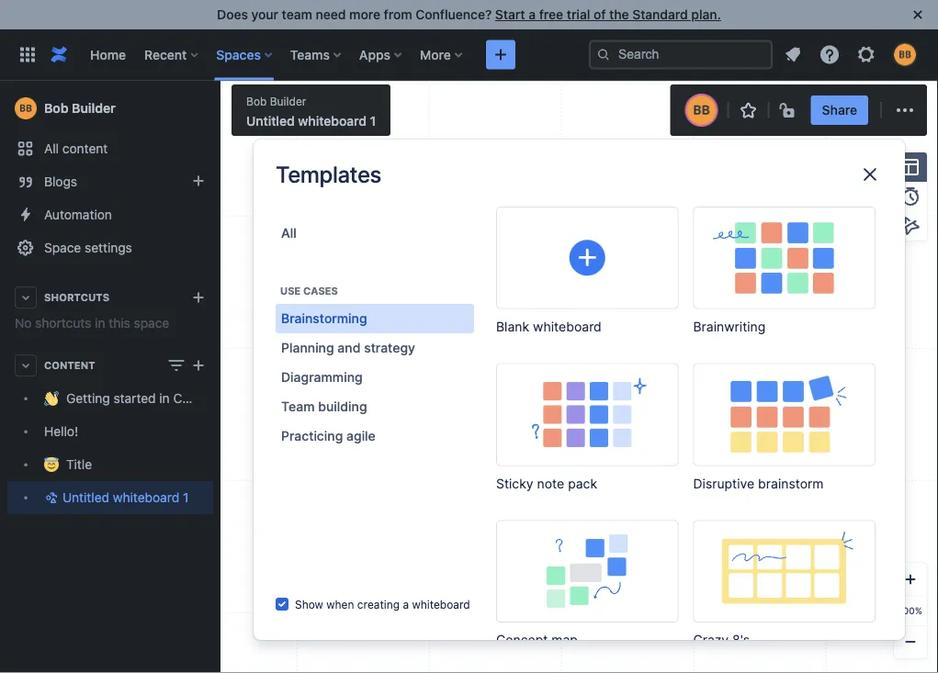 Task type: locate. For each thing, give the bounding box(es) containing it.
builder inside bob builder untitled whiteboard 1
[[270, 95, 306, 107]]

builder
[[270, 95, 306, 107], [72, 101, 116, 116]]

1 horizontal spatial bob
[[246, 95, 267, 107]]

automation link
[[7, 199, 213, 232]]

does
[[217, 7, 248, 22]]

Search field
[[589, 40, 773, 69]]

start a free trial of the standard plan. link
[[495, 7, 721, 22]]

whiteboard
[[298, 113, 367, 129], [113, 490, 179, 505]]

blogs link
[[7, 165, 213, 199]]

whiteboard inside space element
[[113, 490, 179, 505]]

builder for bob builder untitled whiteboard 1
[[270, 95, 306, 107]]

automation
[[44, 207, 112, 222]]

0 vertical spatial create content image
[[490, 44, 512, 66]]

1 horizontal spatial in
[[159, 391, 170, 406]]

free
[[539, 7, 563, 22]]

banner containing home
[[0, 29, 938, 81]]

hello!
[[44, 424, 78, 439]]

spaces
[[216, 47, 261, 62]]

0 vertical spatial untitled
[[246, 113, 295, 129]]

tree containing getting started in confluence
[[7, 382, 241, 515]]

0 horizontal spatial 1
[[183, 490, 189, 505]]

collapse sidebar image
[[200, 90, 241, 127]]

1 vertical spatial whiteboard
[[113, 490, 179, 505]]

in
[[95, 316, 105, 331], [159, 391, 170, 406]]

create a blog image
[[187, 170, 210, 192]]

builder inside 'link'
[[72, 101, 116, 116]]

change view image
[[165, 355, 187, 377]]

star image
[[738, 99, 760, 121]]

getting started in confluence link
[[7, 382, 241, 415]]

1 down apps
[[370, 113, 376, 129]]

bob
[[246, 95, 267, 107], [44, 101, 68, 116]]

notification icon image
[[782, 44, 804, 66]]

getting
[[66, 391, 110, 406]]

untitled
[[246, 113, 295, 129], [62, 490, 109, 505]]

in left this
[[95, 316, 105, 331]]

builder up content
[[72, 101, 116, 116]]

1 horizontal spatial untitled
[[246, 113, 295, 129]]

bob right the collapse sidebar icon
[[246, 95, 267, 107]]

tree inside space element
[[7, 382, 241, 515]]

no shortcuts in this space
[[15, 316, 169, 331]]

untitled inside untitled whiteboard 1 link
[[62, 490, 109, 505]]

0 vertical spatial 1
[[370, 113, 376, 129]]

search image
[[596, 47, 611, 62]]

bob builder link up 'all content' link
[[7, 90, 213, 127]]

tree
[[7, 382, 241, 515]]

more
[[349, 7, 380, 22]]

apps button
[[354, 40, 409, 69]]

1 down the "title" link
[[183, 490, 189, 505]]

create content image down the start
[[490, 44, 512, 66]]

trial
[[567, 7, 590, 22]]

confluence
[[173, 391, 241, 406]]

1 vertical spatial in
[[159, 391, 170, 406]]

start
[[495, 7, 525, 22]]

bob inside bob builder untitled whiteboard 1
[[246, 95, 267, 107]]

bob builder link inside space element
[[7, 90, 213, 127]]

bob up all
[[44, 101, 68, 116]]

share button
[[811, 96, 868, 125]]

1 horizontal spatial bob builder link
[[246, 93, 306, 109]]

0 horizontal spatial bob builder link
[[7, 90, 213, 127]]

create content image up confluence
[[187, 355, 210, 377]]

bob builder image
[[687, 96, 717, 125]]

1 horizontal spatial builder
[[270, 95, 306, 107]]

0 horizontal spatial whiteboard
[[113, 490, 179, 505]]

0 horizontal spatial builder
[[72, 101, 116, 116]]

1
[[370, 113, 376, 129], [183, 490, 189, 505]]

bob builder link
[[7, 90, 213, 127], [246, 93, 306, 109]]

1 horizontal spatial create content image
[[490, 44, 512, 66]]

teams
[[290, 47, 330, 62]]

untitled down the title
[[62, 490, 109, 505]]

global element
[[11, 29, 589, 80]]

banner
[[0, 29, 938, 81]]

in right started
[[159, 391, 170, 406]]

whiteboard down the "title" link
[[113, 490, 179, 505]]

0 vertical spatial in
[[95, 316, 105, 331]]

0 horizontal spatial untitled
[[62, 490, 109, 505]]

bob inside 'link'
[[44, 101, 68, 116]]

untitled right the collapse sidebar icon
[[246, 113, 295, 129]]

shortcuts
[[35, 316, 91, 331]]

0 vertical spatial whiteboard
[[298, 113, 367, 129]]

whiteboard down teams popup button at the top left
[[298, 113, 367, 129]]

in for started
[[159, 391, 170, 406]]

bob builder untitled whiteboard 1
[[246, 95, 376, 129]]

in for shortcuts
[[95, 316, 105, 331]]

home
[[90, 47, 126, 62]]

space
[[44, 240, 81, 255]]

title
[[66, 457, 92, 472]]

a
[[529, 7, 536, 22]]

builder down global element
[[270, 95, 306, 107]]

1 vertical spatial 1
[[183, 490, 189, 505]]

0 horizontal spatial bob
[[44, 101, 68, 116]]

no restrictions image
[[778, 99, 800, 121]]

spaces button
[[211, 40, 279, 69]]

recent button
[[139, 40, 205, 69]]

1 horizontal spatial whiteboard
[[298, 113, 367, 129]]

1 inside space element
[[183, 490, 189, 505]]

1 horizontal spatial 1
[[370, 113, 376, 129]]

no
[[15, 316, 32, 331]]

bob builder link down global element
[[246, 93, 306, 109]]

1 vertical spatial untitled
[[62, 490, 109, 505]]

create content image
[[490, 44, 512, 66], [187, 355, 210, 377]]

0 horizontal spatial create content image
[[187, 355, 210, 377]]

confluence image
[[48, 44, 70, 66]]

0 horizontal spatial in
[[95, 316, 105, 331]]



Task type: vqa. For each thing, say whether or not it's contained in the screenshot.
1st install from left
no



Task type: describe. For each thing, give the bounding box(es) containing it.
content
[[62, 141, 108, 156]]

untitled whiteboard 1
[[62, 490, 189, 505]]

getting started in confluence
[[66, 391, 241, 406]]

bob for bob builder
[[44, 101, 68, 116]]

more actions image
[[894, 99, 916, 121]]

standard
[[632, 7, 688, 22]]

need
[[316, 7, 346, 22]]

whiteboard inside bob builder untitled whiteboard 1
[[298, 113, 367, 129]]

bob builder
[[44, 101, 116, 116]]

space settings
[[44, 240, 132, 255]]

the
[[609, 7, 629, 22]]

help icon image
[[819, 44, 841, 66]]

content
[[44, 360, 95, 372]]

your
[[251, 7, 278, 22]]

untitled whiteboard 1 link
[[7, 482, 213, 515]]

settings
[[85, 240, 132, 255]]

all
[[44, 141, 59, 156]]

shortcuts
[[44, 292, 109, 304]]

started
[[114, 391, 156, 406]]

hello! link
[[7, 415, 213, 448]]

all content link
[[7, 132, 213, 165]]

space settings link
[[7, 232, 213, 265]]

confluence image
[[48, 44, 70, 66]]

this
[[109, 316, 130, 331]]

team
[[282, 7, 312, 22]]

space element
[[0, 81, 241, 674]]

teams button
[[285, 40, 348, 69]]

from
[[384, 7, 412, 22]]

blogs
[[44, 174, 77, 189]]

settings icon image
[[856, 44, 878, 66]]

space
[[134, 316, 169, 331]]

more button
[[415, 40, 469, 69]]

appswitcher icon image
[[17, 44, 39, 66]]

1 inside bob builder untitled whiteboard 1
[[370, 113, 376, 129]]

recent
[[144, 47, 187, 62]]

content button
[[7, 349, 213, 382]]

plan.
[[691, 7, 721, 22]]

home link
[[85, 40, 131, 69]]

all content
[[44, 141, 108, 156]]

share
[[822, 102, 857, 118]]

of
[[594, 7, 606, 22]]

1 vertical spatial create content image
[[187, 355, 210, 377]]

builder for bob builder
[[72, 101, 116, 116]]

apps
[[359, 47, 391, 62]]

confluence?
[[416, 7, 492, 22]]

shortcuts button
[[7, 281, 213, 314]]

title link
[[7, 448, 213, 482]]

does your team need more from confluence? start a free trial of the standard plan.
[[217, 7, 721, 22]]

close image
[[907, 4, 929, 26]]

untitled inside bob builder untitled whiteboard 1
[[246, 113, 295, 129]]

more
[[420, 47, 451, 62]]

add shortcut image
[[187, 287, 210, 309]]

bob for bob builder untitled whiteboard 1
[[246, 95, 267, 107]]



